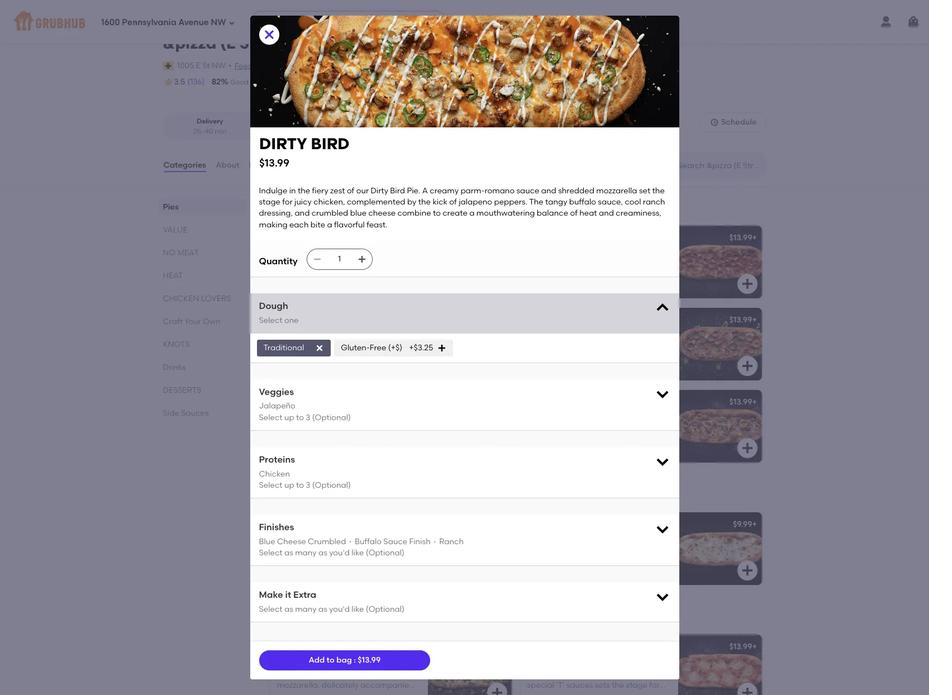 Task type: vqa. For each thing, say whether or not it's contained in the screenshot.
first variety from the right
no



Task type: describe. For each thing, give the bounding box(es) containing it.
subscription pass image
[[163, 61, 174, 70]]

+ for the billie
[[752, 642, 757, 652]]

your
[[184, 317, 201, 326]]

cheese
[[368, 209, 396, 218]]

you'd inside make it extra select as many as you'd like (optional)
[[329, 604, 350, 614]]

side sauces
[[163, 408, 209, 418]]

main navigation navigation
[[0, 0, 929, 44]]

e
[[196, 61, 200, 70]]

pickup
[[296, 117, 319, 125]]

+$3.25
[[409, 343, 433, 352]]

categories button
[[163, 145, 207, 186]]

craft your own
[[163, 317, 221, 326]]

mozzarella inside 'indulge in the fiery zest of our dirty bird pie. a creamy parm-romano sauce and shredded mozzarella set the stage for juicy chicken, complemented by the kick of jalapeno peppers. the tangy buffalo sauce, cool ranch dressing, and crumbled blue cheese combine to create a mouthwatering balance of heat and creaminess, making each bite a flavorful feast.'
[[596, 186, 637, 195]]

value inside tab
[[163, 225, 187, 235]]

good
[[230, 78, 249, 86]]

min inside delivery 25–40 min
[[215, 127, 227, 135]]

cheese
[[277, 537, 306, 546]]

meat inside "tab"
[[177, 248, 198, 258]]

nw for 1005 e st nw
[[212, 61, 226, 70]]

veggies jalapeño select up to 3 (optional)
[[259, 387, 351, 422]]

chicken
[[259, 469, 290, 479]]

• inside pickup 0.6 mi • 10–20 min
[[300, 127, 303, 135]]

reviews
[[249, 160, 280, 170]]

like inside make it extra select as many as you'd like (optional)
[[352, 604, 364, 614]]

jalapeño
[[259, 401, 295, 411]]

chicken,
[[314, 197, 345, 207]]

proteins chicken select up to 3 (optional)
[[259, 454, 351, 490]]

for
[[282, 197, 293, 207]]

switch location button
[[263, 60, 323, 72]]

about button
[[215, 145, 240, 186]]

&pizza (e street) logo image
[[718, 4, 757, 44]]

american
[[277, 315, 320, 325]]

dough select one
[[259, 301, 299, 325]]

honey
[[322, 315, 350, 325]]

location
[[291, 61, 322, 70]]

bird for dirty bird $13.99
[[311, 134, 349, 153]]

the billie
[[277, 642, 318, 652]]

1 vertical spatial a
[[327, 220, 332, 230]]

0 vertical spatial g
[[298, 233, 304, 243]]

like inside finishes blue cheese crumbled ∙ buffalo sauce finish ∙ ranch select as many as you'd like (optional)
[[352, 548, 364, 558]]

chicken lovers
[[163, 294, 231, 303]]

10–20
[[305, 127, 323, 135]]

underpin
[[277, 272, 311, 281]]

creamy
[[430, 186, 459, 195]]

to inside veggies jalapeño select up to 3 (optional)
[[296, 413, 304, 422]]

american honey image
[[428, 308, 512, 381]]

finishes blue cheese crumbled ∙ buffalo sauce finish ∙ ranch select as many as you'd like (optional)
[[259, 522, 464, 558]]

(optional) inside finishes blue cheese crumbled ∙ buffalo sauce finish ∙ ranch select as many as you'd like (optional)
[[366, 548, 405, 558]]

schedule
[[721, 117, 757, 127]]

many inside make it extra select as many as you'd like (optional)
[[295, 604, 317, 614]]

bird for dirty bird
[[302, 397, 321, 407]]

jalapeno
[[459, 197, 492, 207]]

side sauces tab
[[163, 407, 241, 419]]

basil,
[[310, 283, 330, 292]]

side
[[163, 408, 179, 418]]

creating
[[332, 283, 364, 292]]

finishes
[[259, 522, 294, 533]]

bird
[[390, 186, 405, 195]]

0 horizontal spatial the
[[298, 186, 310, 195]]

knots tab
[[163, 339, 241, 350]]

a inside dive into our new g pie: classic tomato and our secret 't' sauce underpin fresh mozzarella and fragrant basil, creating a timeless yet tantalizing taste adventure.
[[366, 283, 371, 292]]

&pizza
[[163, 34, 216, 53]]

many inside finishes blue cheese crumbled ∙ buffalo sauce finish ∙ ranch select as many as you'd like (optional)
[[295, 548, 317, 558]]

add
[[309, 655, 325, 665]]

+ for cheese pie
[[752, 520, 757, 529]]

delivery
[[321, 78, 346, 86]]

new g image
[[428, 226, 512, 298]]

&pizza (e street)
[[163, 34, 293, 53]]

cheese pie
[[277, 520, 322, 529]]

(e
[[220, 34, 236, 53]]

83
[[274, 77, 283, 87]]

1 vertical spatial value
[[268, 486, 307, 500]]

gluten-free (+$)
[[341, 343, 402, 352]]

to inside proteins chicken select up to 3 (optional)
[[296, 480, 304, 490]]

by
[[407, 197, 417, 207]]

sauce inside 'indulge in the fiery zest of our dirty bird pie. a creamy parm-romano sauce and shredded mozzarella set the stage for juicy chicken, complemented by the kick of jalapeno peppers. the tangy buffalo sauce, cool ranch dressing, and crumbled blue cheese combine to create a mouthwatering balance of heat and creaminess, making each bite a flavorful feast.'
[[517, 186, 539, 195]]

lil roni
[[527, 233, 561, 243]]

fragrant
[[277, 283, 308, 292]]

heat tab
[[163, 270, 241, 282]]

knots
[[163, 340, 190, 349]]

to inside 'indulge in the fiery zest of our dirty bird pie. a creamy parm-romano sauce and shredded mozzarella set the stage for juicy chicken, complemented by the kick of jalapeno peppers. the tangy buffalo sauce, cool ranch dressing, and crumbled blue cheese combine to create a mouthwatering balance of heat and creaminess, making each bite a flavorful feast.'
[[433, 209, 441, 218]]

dressing,
[[259, 209, 293, 218]]

our inside 'indulge in the fiery zest of our dirty bird pie. a creamy parm-romano sauce and shredded mozzarella set the stage for juicy chicken, complemented by the kick of jalapeno peppers. the tangy buffalo sauce, cool ranch dressing, and crumbled blue cheese combine to create a mouthwatering balance of heat and creaminess, making each bite a flavorful feast.'
[[356, 186, 369, 195]]

taste
[[332, 294, 352, 304]]

maverick image
[[678, 308, 762, 381]]

bag
[[336, 655, 352, 665]]

craft your own tab
[[163, 316, 241, 327]]

pie
[[310, 520, 322, 529]]

street)
[[240, 34, 293, 53]]

dive into our new g pie: classic tomato and our secret 't' sauce underpin fresh mozzarella and fragrant basil, creating a timeless yet tantalizing taste adventure.
[[277, 249, 404, 304]]

pies tab
[[163, 201, 241, 213]]

shredded
[[558, 186, 594, 195]]

and down the juicy
[[295, 209, 310, 218]]

fiery
[[312, 186, 328, 195]]

(optional) inside proteins chicken select up to 3 (optional)
[[312, 480, 351, 490]]

juicy
[[294, 197, 312, 207]]

lovers
[[201, 294, 231, 303]]

tantalizing
[[290, 294, 330, 304]]

stage
[[259, 197, 280, 207]]

pies inside tab
[[163, 202, 179, 212]]

blue
[[350, 209, 367, 218]]

drinks tab
[[163, 362, 241, 373]]

min inside pickup 0.6 mi • 10–20 min
[[325, 127, 337, 135]]

peppers.
[[494, 197, 528, 207]]

about
[[216, 160, 239, 170]]

(optional) inside veggies jalapeño select up to 3 (optional)
[[312, 413, 351, 422]]

1005 e st nw button
[[176, 60, 226, 72]]

crumbled
[[308, 537, 346, 546]]

ranch
[[439, 537, 464, 546]]

1005
[[177, 61, 194, 70]]

the
[[529, 197, 543, 207]]

sauces
[[181, 408, 209, 418]]

blue
[[259, 537, 275, 546]]

up for proteins
[[284, 480, 294, 490]]

1600 pennsylvania avenue nw
[[101, 17, 226, 27]]

sauce inside dive into our new g pie: classic tomato and our secret 't' sauce underpin fresh mozzarella and fragrant basil, creating a timeless yet tantalizing taste adventure.
[[374, 260, 397, 270]]

pie.
[[407, 186, 420, 195]]

up for veggies
[[284, 413, 294, 422]]

1 ∙ from the left
[[348, 537, 353, 546]]

select inside finishes blue cheese crumbled ∙ buffalo sauce finish ∙ ranch select as many as you'd like (optional)
[[259, 548, 283, 558]]

+ for new g
[[752, 233, 757, 243]]

mozzarella inside dive into our new g pie: classic tomato and our secret 't' sauce underpin fresh mozzarella and fragrant basil, creating a timeless yet tantalizing taste adventure.
[[333, 272, 374, 281]]

zest
[[330, 186, 345, 195]]

chicken
[[163, 294, 199, 303]]

no meat tab
[[163, 247, 241, 259]]

1 horizontal spatial no
[[268, 608, 287, 622]]

sauce
[[383, 537, 407, 546]]

dirty for dirty bird
[[277, 397, 300, 407]]

and up "timeless" in the top left of the page
[[376, 272, 391, 281]]

2 vertical spatial our
[[324, 260, 336, 270]]

svg image inside schedule button
[[710, 118, 719, 127]]

g inside dive into our new g pie: classic tomato and our secret 't' sauce underpin fresh mozzarella and fragrant basil, creating a timeless yet tantalizing taste adventure.
[[345, 249, 351, 258]]

$13.99 + for new g
[[729, 233, 757, 243]]

• fees
[[229, 61, 252, 71]]

american honey button
[[270, 308, 512, 381]]

balance
[[537, 209, 568, 218]]



Task type: locate. For each thing, give the bounding box(es) containing it.
1 vertical spatial up
[[284, 480, 294, 490]]

2 horizontal spatial a
[[469, 209, 475, 218]]

mi
[[290, 127, 298, 135]]

to down kick
[[433, 209, 441, 218]]

1 vertical spatial of
[[449, 197, 457, 207]]

1 many from the top
[[295, 548, 317, 558]]

mozzarella down secret
[[333, 272, 374, 281]]

secret
[[338, 260, 362, 270]]

(136)
[[187, 77, 205, 87]]

dirty up reviews
[[259, 134, 307, 153]]

create
[[443, 209, 468, 218]]

to down dirty bird
[[296, 413, 304, 422]]

simp
[[527, 642, 546, 652]]

nw for 1600 pennsylvania avenue nw
[[211, 17, 226, 27]]

select down make
[[259, 604, 283, 614]]

3 for veggies
[[306, 413, 310, 422]]

g
[[298, 233, 304, 243], [345, 249, 351, 258]]

the down a
[[418, 197, 431, 207]]

white pie image
[[678, 512, 762, 585]]

make
[[259, 590, 283, 600]]

no down make
[[268, 608, 287, 622]]

∙ right finish
[[432, 537, 437, 546]]

buffalo
[[355, 537, 382, 546]]

0 vertical spatial you'd
[[329, 548, 350, 558]]

you'd inside finishes blue cheese crumbled ∙ buffalo sauce finish ∙ ranch select as many as you'd like (optional)
[[329, 548, 350, 558]]

Search &pizza (E Street) search field
[[677, 160, 762, 171]]

dirty inside dirty bird $13.99
[[259, 134, 307, 153]]

g down each
[[298, 233, 304, 243]]

svg image inside main navigation navigation
[[907, 15, 920, 28]]

3 down dirty bird
[[306, 413, 310, 422]]

simp image
[[678, 635, 762, 695]]

select inside make it extra select as many as you'd like (optional)
[[259, 604, 283, 614]]

indulge
[[259, 186, 287, 195]]

buffalo
[[569, 197, 596, 207]]

:
[[354, 655, 356, 665]]

value
[[163, 225, 187, 235], [268, 486, 307, 500]]

switch
[[264, 61, 289, 70]]

dirty down veggies
[[277, 397, 300, 407]]

the billie image
[[428, 635, 512, 695]]

1005 e st nw
[[177, 61, 226, 70]]

1 vertical spatial many
[[295, 604, 317, 614]]

$9.99 +
[[733, 520, 757, 529]]

add to bag : $13.99
[[309, 655, 381, 665]]

correct
[[373, 78, 398, 86]]

option group containing delivery 25–40 min
[[163, 112, 355, 141]]

• right mi at the left top
[[300, 127, 303, 135]]

2 horizontal spatial the
[[652, 186, 665, 195]]

traditional
[[263, 343, 304, 352]]

1 horizontal spatial pies
[[268, 200, 293, 213]]

timeless
[[373, 283, 404, 292]]

$13.99 + for dirty bird
[[729, 397, 757, 407]]

0 horizontal spatial meat
[[177, 248, 198, 258]]

star icon image
[[163, 77, 174, 88]]

1 vertical spatial 3
[[306, 480, 310, 490]]

drinks
[[163, 363, 186, 372]]

1 3 from the top
[[306, 413, 310, 422]]

of down buffalo
[[570, 209, 578, 218]]

cheese pie button
[[270, 512, 512, 585]]

order
[[399, 78, 417, 86]]

1 vertical spatial you'd
[[329, 604, 350, 614]]

3 select from the top
[[259, 480, 283, 490]]

bird inside dirty bird $13.99
[[311, 134, 349, 153]]

1 select from the top
[[259, 315, 283, 325]]

2 3 from the top
[[306, 480, 310, 490]]

1 like from the top
[[352, 548, 364, 558]]

1 horizontal spatial sauce
[[517, 186, 539, 195]]

sauce
[[517, 186, 539, 195], [374, 260, 397, 270]]

and down sauce,
[[599, 209, 614, 218]]

each
[[289, 220, 309, 230]]

schedule button
[[701, 112, 766, 133]]

up inside veggies jalapeño select up to 3 (optional)
[[284, 413, 294, 422]]

value tab
[[163, 224, 241, 236]]

of right zest
[[347, 186, 354, 195]]

3.5
[[174, 77, 185, 87]]

the up ranch in the right of the page
[[652, 186, 665, 195]]

0 vertical spatial sauce
[[517, 186, 539, 195]]

pies down "indulge"
[[268, 200, 293, 213]]

set
[[639, 186, 650, 195]]

bird down pickup
[[311, 134, 349, 153]]

nw inside button
[[212, 61, 226, 70]]

2 many from the top
[[295, 604, 317, 614]]

2 up from the top
[[284, 480, 294, 490]]

Input item quantity number field
[[327, 249, 352, 269]]

select down blue on the left
[[259, 548, 283, 558]]

0 vertical spatial up
[[284, 413, 294, 422]]

2 ∙ from the left
[[432, 537, 437, 546]]

0 horizontal spatial pies
[[163, 202, 179, 212]]

option group
[[163, 112, 355, 141]]

0 vertical spatial 3
[[306, 413, 310, 422]]

value down chicken
[[268, 486, 307, 500]]

0 vertical spatial nw
[[211, 17, 226, 27]]

you'd down the crumbled
[[329, 548, 350, 558]]

yet
[[277, 294, 288, 304]]

1 vertical spatial no
[[268, 608, 287, 622]]

select inside proteins chicken select up to 3 (optional)
[[259, 480, 283, 490]]

1 horizontal spatial a
[[366, 283, 371, 292]]

dirty inside button
[[277, 397, 300, 407]]

no meat up heat
[[163, 248, 198, 258]]

select down jalapeño
[[259, 413, 283, 422]]

• left fees
[[229, 61, 232, 70]]

0 vertical spatial bird
[[311, 134, 349, 153]]

good food
[[230, 78, 265, 86]]

2 you'd from the top
[[329, 604, 350, 614]]

0 horizontal spatial a
[[327, 220, 332, 230]]

like down 'buffalo'
[[352, 548, 364, 558]]

no meat down it
[[268, 608, 324, 622]]

1 horizontal spatial g
[[345, 249, 351, 258]]

a down the crumbled
[[327, 220, 332, 230]]

0 horizontal spatial mozzarella
[[333, 272, 374, 281]]

0 vertical spatial our
[[356, 186, 369, 195]]

value down pies tab
[[163, 225, 187, 235]]

up inside proteins chicken select up to 3 (optional)
[[284, 480, 294, 490]]

1 up from the top
[[284, 413, 294, 422]]

creaminess,
[[616, 209, 662, 218]]

in
[[289, 186, 296, 195]]

0 vertical spatial no
[[163, 248, 176, 258]]

(+$)
[[388, 343, 402, 352]]

1 horizontal spatial •
[[300, 127, 303, 135]]

1 vertical spatial no meat
[[268, 608, 324, 622]]

∙ left 'buffalo'
[[348, 537, 353, 546]]

2 like from the top
[[352, 604, 364, 614]]

a
[[422, 186, 428, 195]]

up
[[284, 413, 294, 422], [284, 480, 294, 490]]

select inside veggies jalapeño select up to 3 (optional)
[[259, 413, 283, 422]]

0 vertical spatial mozzarella
[[596, 186, 637, 195]]

the
[[298, 186, 310, 195], [652, 186, 665, 195], [418, 197, 431, 207]]

dirty bird
[[277, 397, 321, 407]]

new g
[[277, 233, 304, 243]]

svg image
[[259, 17, 267, 26], [228, 19, 235, 26], [262, 28, 276, 41], [710, 118, 719, 127], [655, 300, 670, 316], [438, 344, 447, 353], [490, 359, 504, 373], [655, 521, 670, 537], [741, 564, 754, 577], [741, 686, 754, 695]]

pickup 0.6 mi • 10–20 min
[[278, 117, 337, 135]]

dirty bird image
[[428, 390, 512, 463]]

1 vertical spatial dirty
[[277, 397, 300, 407]]

g up secret
[[345, 249, 351, 258]]

mouthwatering
[[477, 209, 535, 218]]

to
[[433, 209, 441, 218], [296, 413, 304, 422], [296, 480, 304, 490], [327, 655, 335, 665]]

0 horizontal spatial no
[[163, 248, 176, 258]]

$13.99 + for the billie
[[729, 642, 757, 652]]

4 select from the top
[[259, 548, 283, 558]]

making
[[259, 220, 288, 230]]

on time delivery
[[293, 78, 346, 86]]

and up fresh
[[307, 260, 322, 270]]

1 vertical spatial sauce
[[374, 260, 397, 270]]

+ for american honey
[[752, 315, 757, 325]]

food
[[250, 78, 265, 86]]

0 vertical spatial •
[[229, 61, 232, 70]]

cheese pie image
[[428, 512, 512, 585]]

3 up pie
[[306, 480, 310, 490]]

nw right st
[[212, 61, 226, 70]]

1 vertical spatial nw
[[212, 61, 226, 70]]

fees
[[234, 61, 252, 71]]

2 horizontal spatial of
[[570, 209, 578, 218]]

our left dirty on the left of the page
[[356, 186, 369, 195]]

bird
[[311, 134, 349, 153], [302, 397, 321, 407]]

0 horizontal spatial of
[[347, 186, 354, 195]]

new
[[326, 249, 343, 258]]

1 horizontal spatial mozzarella
[[596, 186, 637, 195]]

0 horizontal spatial sauce
[[374, 260, 397, 270]]

american honey
[[277, 315, 350, 325]]

chicken lovers tab
[[163, 293, 241, 305]]

't'
[[364, 260, 372, 270]]

like up the : on the left bottom of page
[[352, 604, 364, 614]]

75
[[355, 77, 363, 87]]

5 select from the top
[[259, 604, 283, 614]]

1 vertical spatial •
[[300, 127, 303, 135]]

nw
[[211, 17, 226, 27], [212, 61, 226, 70]]

2 min from the left
[[325, 127, 337, 135]]

2 vertical spatial a
[[366, 283, 371, 292]]

bird right jalapeño
[[302, 397, 321, 407]]

$13.99 +
[[479, 233, 507, 243], [729, 233, 757, 243], [729, 315, 757, 325], [729, 397, 757, 407], [479, 642, 507, 652], [729, 642, 757, 652]]

+ for dirty bird
[[752, 397, 757, 407]]

select down chicken
[[259, 480, 283, 490]]

mozzarella up sauce,
[[596, 186, 637, 195]]

no up heat
[[163, 248, 176, 258]]

it
[[285, 590, 291, 600]]

1 horizontal spatial ∙
[[432, 537, 437, 546]]

3 for proteins
[[306, 480, 310, 490]]

1 vertical spatial our
[[311, 249, 324, 258]]

a down "jalapeno"
[[469, 209, 475, 218]]

3 inside veggies jalapeño select up to 3 (optional)
[[306, 413, 310, 422]]

0 horizontal spatial value
[[163, 225, 187, 235]]

romano
[[485, 186, 515, 195]]

select down dough
[[259, 315, 283, 325]]

@me don't sub me image
[[678, 390, 762, 463]]

1 horizontal spatial value
[[268, 486, 307, 500]]

1 vertical spatial meat
[[290, 608, 324, 622]]

up down jalapeño
[[284, 413, 294, 422]]

reviews button
[[248, 145, 281, 186]]

0 vertical spatial no meat
[[163, 248, 198, 258]]

dough
[[259, 301, 288, 311]]

desserts tab
[[163, 384, 241, 396]]

2 select from the top
[[259, 413, 283, 422]]

0 vertical spatial many
[[295, 548, 317, 558]]

0 horizontal spatial min
[[215, 127, 227, 135]]

1 min from the left
[[215, 127, 227, 135]]

lil roni image
[[678, 226, 762, 298]]

1 horizontal spatial the
[[418, 197, 431, 207]]

0 horizontal spatial no meat
[[163, 248, 198, 258]]

bird inside button
[[302, 397, 321, 407]]

you'd up bag
[[329, 604, 350, 614]]

gluten-
[[341, 343, 370, 352]]

to up cheese pie
[[296, 480, 304, 490]]

meat down the value tab at the top left of the page
[[177, 248, 198, 258]]

1 vertical spatial like
[[352, 604, 364, 614]]

(optional) inside make it extra select as many as you'd like (optional)
[[366, 604, 405, 614]]

nw inside main navigation navigation
[[211, 17, 226, 27]]

the up the juicy
[[298, 186, 310, 195]]

0 vertical spatial dirty
[[259, 134, 307, 153]]

1 you'd from the top
[[329, 548, 350, 558]]

$13.99 inside dirty bird $13.99
[[259, 156, 289, 169]]

dirty for dirty bird $13.99
[[259, 134, 307, 153]]

pie:
[[353, 249, 367, 258]]

tomato
[[277, 260, 305, 270]]

svg image
[[907, 15, 920, 28], [313, 255, 322, 264], [357, 255, 366, 264], [490, 277, 504, 291], [741, 277, 754, 291], [315, 344, 324, 353], [741, 359, 754, 373], [655, 386, 670, 402], [490, 441, 504, 455], [741, 441, 754, 455], [655, 454, 670, 469], [490, 564, 504, 577], [655, 589, 670, 605], [490, 686, 504, 695]]

select inside dough select one
[[259, 315, 283, 325]]

correct order
[[373, 78, 417, 86]]

roni
[[540, 233, 561, 243]]

$13.99
[[259, 156, 289, 169], [479, 233, 502, 243], [729, 233, 752, 243], [729, 315, 752, 325], [729, 397, 752, 407], [479, 642, 502, 652], [729, 642, 752, 652], [358, 655, 381, 665]]

veggies
[[259, 387, 294, 397]]

our right into
[[311, 249, 324, 258]]

kick
[[433, 197, 448, 207]]

dirty bird button
[[270, 390, 512, 463]]

and up tangy
[[541, 186, 556, 195]]

min right 10–20
[[325, 127, 337, 135]]

2 vertical spatial of
[[570, 209, 578, 218]]

0 horizontal spatial ∙
[[348, 537, 353, 546]]

to left bag
[[327, 655, 335, 665]]

a up adventure.
[[366, 283, 371, 292]]

extra
[[293, 590, 316, 600]]

meat
[[177, 248, 198, 258], [290, 608, 324, 622]]

1 horizontal spatial no meat
[[268, 608, 324, 622]]

0 vertical spatial of
[[347, 186, 354, 195]]

of up create
[[449, 197, 457, 207]]

1 vertical spatial bird
[[302, 397, 321, 407]]

no meat inside "tab"
[[163, 248, 198, 258]]

min down 'delivery'
[[215, 127, 227, 135]]

sauce up the
[[517, 186, 539, 195]]

avenue
[[178, 17, 209, 27]]

0 vertical spatial value
[[163, 225, 187, 235]]

1 horizontal spatial min
[[325, 127, 337, 135]]

+
[[502, 233, 507, 243], [752, 233, 757, 243], [752, 315, 757, 325], [752, 397, 757, 407], [752, 520, 757, 529], [502, 642, 507, 652], [752, 642, 757, 652]]

pies
[[268, 200, 293, 213], [163, 202, 179, 212]]

categories
[[163, 160, 206, 170]]

0 vertical spatial like
[[352, 548, 364, 558]]

our down new
[[324, 260, 336, 270]]

3 inside proteins chicken select up to 3 (optional)
[[306, 480, 310, 490]]

many down cheese
[[295, 548, 317, 558]]

1 horizontal spatial of
[[449, 197, 457, 207]]

pies up the value tab at the top left of the page
[[163, 202, 179, 212]]

up down chicken
[[284, 480, 294, 490]]

nw up the "&pizza (e street)"
[[211, 17, 226, 27]]

1 horizontal spatial meat
[[290, 608, 324, 622]]

cheese
[[277, 520, 308, 529]]

like
[[352, 548, 364, 558], [352, 604, 364, 614]]

0 vertical spatial meat
[[177, 248, 198, 258]]

0 horizontal spatial •
[[229, 61, 232, 70]]

• inside • fees
[[229, 61, 232, 70]]

0 horizontal spatial g
[[298, 233, 304, 243]]

new
[[277, 233, 296, 243]]

$13.99 + for american honey
[[729, 315, 757, 325]]

many down 'extra'
[[295, 604, 317, 614]]

1 vertical spatial mozzarella
[[333, 272, 374, 281]]

0 vertical spatial a
[[469, 209, 475, 218]]

no inside "tab"
[[163, 248, 176, 258]]

sauce,
[[598, 197, 623, 207]]

delivery
[[197, 117, 223, 125]]

sauce down classic
[[374, 260, 397, 270]]

meat down 'extra'
[[290, 608, 324, 622]]

1 vertical spatial g
[[345, 249, 351, 258]]

flavorful
[[334, 220, 365, 230]]

proteins
[[259, 454, 295, 465]]



